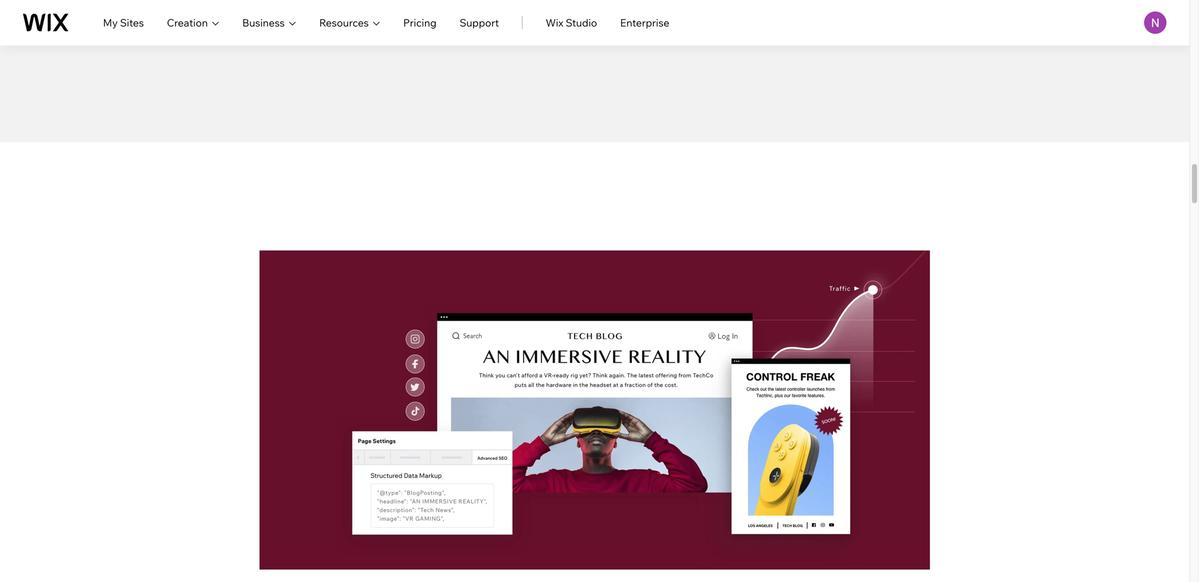 Task type: vqa. For each thing, say whether or not it's contained in the screenshot.
MY SITES link
yes



Task type: locate. For each thing, give the bounding box(es) containing it.
news page of a technology blog. the page shows 2 articles: all in your head and control freak. there is an image of a man wearing a vr headset and another of a yellow game controller. there is a panel showing seo elements.  website traffic is shown increasing on a background graph. image
[[260, 251, 930, 570]]

start blogging
[[122, 27, 212, 43]]

support link
[[460, 15, 499, 30]]

support
[[460, 16, 499, 29]]

start
[[122, 27, 153, 43]]

studio
[[566, 16, 597, 29]]

blogging
[[156, 27, 212, 43]]

sites
[[120, 16, 144, 29]]

my sites link
[[103, 15, 144, 30]]

enterprise link
[[620, 15, 670, 30]]

creation
[[167, 16, 208, 29]]

profile image image
[[1144, 11, 1167, 34]]

creation button
[[167, 15, 219, 30]]

business
[[242, 16, 285, 29]]

pricing link
[[403, 15, 437, 30]]

wix studio link
[[546, 15, 597, 30]]

business button
[[242, 15, 296, 30]]



Task type: describe. For each thing, give the bounding box(es) containing it.
enterprise
[[620, 16, 670, 29]]

pricing
[[403, 16, 437, 29]]

start blogging link
[[122, 27, 241, 45]]

wix studio
[[546, 16, 597, 29]]

my
[[103, 16, 118, 29]]

my sites
[[103, 16, 144, 29]]

wix
[[546, 16, 563, 29]]

resources
[[319, 16, 369, 29]]

resources button
[[319, 15, 380, 30]]



